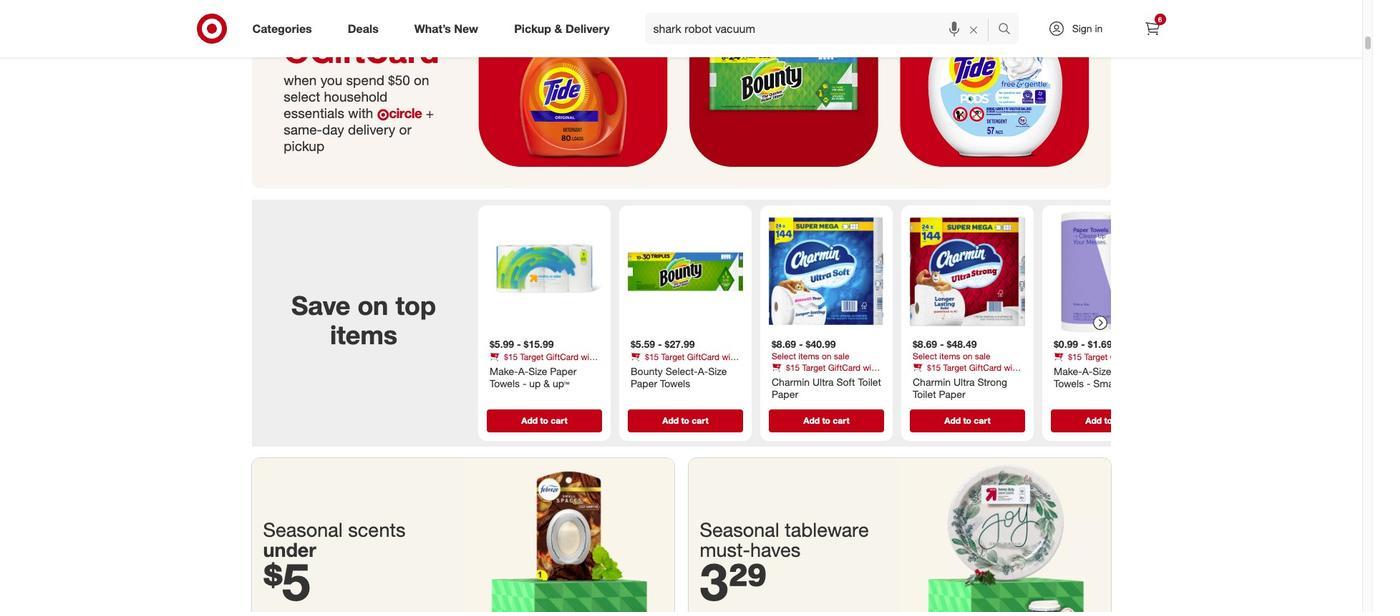 Task type: vqa. For each thing, say whether or not it's contained in the screenshot.
"-" corresponding to $15.99
yes



Task type: locate. For each thing, give the bounding box(es) containing it.
paper down bounty
[[631, 378, 657, 390]]

cart down the smartly™
[[1115, 415, 1132, 426]]

$1.69
[[1088, 338, 1112, 350]]

on
[[414, 71, 429, 88], [357, 290, 388, 321], [822, 351, 831, 362], [963, 351, 972, 362]]

giftcard up soft
[[828, 362, 860, 373]]

2 to from the left
[[681, 415, 689, 426]]

charmin for charmin ultra strong toilet paper
[[913, 376, 951, 388]]

scents
[[348, 517, 406, 541]]

purchase up the smartly™
[[1113, 362, 1149, 373]]

home down $5.59 - $27.99
[[647, 362, 668, 373]]

add down the smartly™
[[1085, 415, 1102, 426]]

1 select from the left
[[772, 351, 796, 362]]

1 cart from the left
[[550, 415, 567, 426]]

charmin down '$8.69 - $40.99 select items on sale'
[[772, 376, 810, 388]]

3 towels from the left
[[1054, 378, 1084, 390]]

target down the $8.69 - $48.49 select items on sale
[[943, 362, 967, 373]]

0 horizontal spatial seasonal
[[263, 517, 343, 541]]

giftcard down $1.69
[[1110, 351, 1143, 362]]

select
[[772, 351, 796, 362], [913, 351, 937, 362]]

add for bounty select-a-size paper towels
[[662, 415, 679, 426]]

seasonal inside the seasonal tableware must-haves
[[700, 517, 780, 541]]

add to cart button down bounty select-a-size paper towels
[[628, 409, 743, 432]]

1 charmin from the left
[[772, 376, 810, 388]]

$5.59 - $27.99
[[631, 338, 695, 350]]

toilet inside charmin ultra soft toilet paper
[[858, 376, 881, 388]]

0 horizontal spatial select
[[772, 351, 796, 362]]

purchase down the $27.99
[[690, 362, 726, 373]]

ultra inside charmin ultra soft toilet paper
[[812, 376, 834, 388]]

size inside make-a-size paper towels - up & up™
[[528, 365, 547, 377]]

$8.69 inside '$8.69 - $40.99 select items on sale'
[[772, 338, 796, 350]]

a- inside make-a-size paper towels - smartly™
[[1082, 365, 1092, 377]]

- inside the $8.69 - $48.49 select items on sale
[[940, 338, 944, 350]]

ultra
[[812, 376, 834, 388], [953, 376, 975, 388]]

make- down $5.99 at bottom
[[489, 365, 518, 377]]

1 horizontal spatial toilet
[[913, 388, 936, 401]]

care for $1.69
[[1094, 362, 1111, 373]]

3 add to cart from the left
[[803, 415, 849, 426]]

categories
[[252, 21, 312, 36]]

1 horizontal spatial sale
[[975, 351, 990, 362]]

cart down up™
[[550, 415, 567, 426]]

select up charmin ultra soft toilet paper
[[772, 351, 796, 362]]

1 horizontal spatial charmin
[[913, 376, 951, 388]]

1 towels from the left
[[489, 378, 520, 390]]

$8.69 inside the $8.69 - $48.49 select items on sale
[[913, 338, 937, 350]]

on left top on the left
[[357, 290, 388, 321]]

-
[[517, 338, 521, 350], [658, 338, 662, 350], [799, 338, 803, 350], [940, 338, 944, 350], [1081, 338, 1085, 350], [522, 378, 526, 390], [1087, 378, 1091, 390]]

cart down bounty select-a-size paper towels
[[692, 415, 708, 426]]

1 horizontal spatial seasonal
[[700, 517, 780, 541]]

2 a- from the left
[[698, 365, 708, 377]]

& right pickup
[[555, 21, 562, 36]]

$8.69
[[772, 338, 796, 350], [913, 338, 937, 350]]

0 horizontal spatial $8.69
[[772, 338, 796, 350]]

2 $8.69 from the left
[[913, 338, 937, 350]]

select
[[284, 88, 320, 104]]

seasonal inside seasonal scents under
[[263, 517, 343, 541]]

to down bounty select-a-size paper towels
[[681, 415, 689, 426]]

charmin inside charmin ultra soft toilet paper
[[772, 376, 810, 388]]

to for make-a-size paper towels - up & up™
[[540, 415, 548, 426]]

$50 down $0.99
[[1054, 362, 1068, 373]]

1 to from the left
[[540, 415, 548, 426]]

size inside bounty select-a-size paper towels
[[708, 365, 727, 377]]

paper
[[550, 365, 576, 377], [1114, 365, 1141, 377], [631, 378, 657, 390], [772, 388, 798, 401], [939, 388, 965, 401]]

make- inside make-a-size paper towels - up & up™
[[489, 365, 518, 377]]

towels
[[489, 378, 520, 390], [660, 378, 690, 390], [1054, 378, 1084, 390]]

$15 target giftcard with $50 home care purchase for $1.69
[[1054, 351, 1161, 373]]

+ same-day delivery or pickup
[[284, 105, 434, 154]]

2 add from the left
[[662, 415, 679, 426]]

towels for make-a-size paper towels - up & up™
[[489, 378, 520, 390]]

5 to from the left
[[1104, 415, 1112, 426]]

toilet
[[858, 376, 881, 388], [913, 388, 936, 401]]

1 vertical spatial &
[[543, 378, 550, 390]]

sign in
[[1072, 22, 1103, 34]]

0 vertical spatial &
[[555, 21, 562, 36]]

paper inside charmin ultra soft toilet paper
[[772, 388, 798, 401]]

size for $0.99 - $1.69
[[1092, 365, 1111, 377]]

what's new link
[[402, 13, 496, 44]]

when
[[284, 71, 317, 88]]

target down '$8.69 - $40.99 select items on sale'
[[802, 362, 826, 373]]

5 add from the left
[[1085, 415, 1102, 426]]

- left the smartly™
[[1087, 378, 1091, 390]]

$15 up bounty
[[645, 351, 659, 362]]

add to cart button down "charmin ultra strong toilet paper"
[[910, 409, 1025, 432]]

0 horizontal spatial size
[[528, 365, 547, 377]]

target down $1.69
[[1084, 351, 1108, 362]]

sale inside the $8.69 - $48.49 select items on sale
[[975, 351, 990, 362]]

5 add to cart from the left
[[1085, 415, 1132, 426]]

make-a-size paper towels - up & up™ image
[[484, 211, 605, 333]]

target
[[520, 351, 543, 362], [661, 351, 685, 362], [1084, 351, 1108, 362], [802, 362, 826, 373], [943, 362, 967, 373]]

4 add from the left
[[944, 415, 961, 426]]

make- for make-a-size paper towels - smartly™
[[1054, 365, 1082, 377]]

$40.99
[[806, 338, 836, 350]]

add down "charmin ultra strong toilet paper"
[[944, 415, 961, 426]]

giftcard
[[546, 351, 578, 362], [687, 351, 719, 362], [1110, 351, 1143, 362], [828, 362, 860, 373], [969, 362, 1002, 373]]

3 to from the left
[[822, 415, 830, 426]]

add down bounty select-a-size paper towels
[[662, 415, 679, 426]]

towels left up
[[489, 378, 520, 390]]

on up + at the left top
[[414, 71, 429, 88]]

2 cart from the left
[[692, 415, 708, 426]]

0 horizontal spatial towels
[[489, 378, 520, 390]]

4 add to cart button from the left
[[910, 409, 1025, 432]]

2 towels from the left
[[660, 378, 690, 390]]

1 horizontal spatial select
[[913, 351, 937, 362]]

0 horizontal spatial sale
[[834, 351, 849, 362]]

a- for $5.99
[[518, 365, 528, 377]]

add to cart for charmin ultra soft toilet paper
[[803, 415, 849, 426]]

- left up
[[522, 378, 526, 390]]

home for $5.59
[[647, 362, 668, 373]]

$15 target giftcard with $50 home care purchase down the $27.99
[[631, 351, 738, 373]]

- inside '$8.69 - $40.99 select items on sale'
[[799, 338, 803, 350]]

$8.69 left $40.99
[[772, 338, 796, 350]]

paper down '$8.69 - $40.99 select items on sale'
[[772, 388, 798, 401]]

3 size from the left
[[1092, 365, 1111, 377]]

1 horizontal spatial towels
[[660, 378, 690, 390]]

$15 target giftcard with $50 home care purchase down $15.99
[[489, 351, 597, 373]]

make-a-size paper towels - smartly™
[[1054, 365, 1141, 390]]

towels down $0.99
[[1054, 378, 1084, 390]]

towels for make-a-size paper towels - smartly™
[[1054, 378, 1084, 390]]

0 vertical spatial toilet
[[858, 376, 881, 388]]

$8.69 left $48.49
[[913, 338, 937, 350]]

care up up
[[530, 362, 547, 373]]

add
[[521, 415, 537, 426], [662, 415, 679, 426], [803, 415, 820, 426], [944, 415, 961, 426], [1085, 415, 1102, 426]]

1 vertical spatial toilet
[[913, 388, 936, 401]]

size inside make-a-size paper towels - smartly™
[[1092, 365, 1111, 377]]

2 horizontal spatial items
[[939, 351, 960, 362]]

bounty
[[631, 365, 663, 377]]

$5.99 - $15.99
[[489, 338, 553, 350]]

2 horizontal spatial towels
[[1054, 378, 1084, 390]]

1 horizontal spatial items
[[798, 351, 819, 362]]

3 cart from the left
[[833, 415, 849, 426]]

toilet for charmin ultra strong toilet paper
[[913, 388, 936, 401]]

$50 down $5.99 at bottom
[[489, 362, 503, 373]]

4 cart from the left
[[974, 415, 990, 426]]

$15
[[360, 2, 402, 41], [504, 351, 518, 362], [645, 351, 659, 362], [1068, 351, 1082, 362], [786, 362, 800, 373], [927, 362, 941, 373]]

items inside the $8.69 - $48.49 select items on sale
[[939, 351, 960, 362]]

add for charmin ultra soft toilet paper
[[803, 415, 820, 426]]

$50
[[388, 71, 410, 88], [489, 362, 503, 373], [631, 362, 644, 373], [1054, 362, 1068, 373], [772, 373, 785, 384], [913, 373, 926, 384]]

care down the $8.69 - $48.49 select items on sale
[[953, 373, 970, 384]]

pickup & delivery
[[514, 21, 610, 36]]

select inside the $8.69 - $48.49 select items on sale
[[913, 351, 937, 362]]

add to cart down "charmin ultra strong toilet paper"
[[944, 415, 990, 426]]

to for make-a-size paper towels - smartly™
[[1104, 415, 1112, 426]]

home down $5.99 - $15.99 in the bottom left of the page
[[506, 362, 527, 373]]

1 sale from the left
[[834, 351, 849, 362]]

1 add from the left
[[521, 415, 537, 426]]

3 a- from the left
[[1082, 365, 1092, 377]]

care for $27.99
[[671, 362, 688, 373]]

2 seasonal from the left
[[700, 517, 780, 541]]

& right up
[[543, 378, 550, 390]]

ultra inside "charmin ultra strong toilet paper"
[[953, 376, 975, 388]]

charmin
[[772, 376, 810, 388], [913, 376, 951, 388]]

search
[[991, 23, 1026, 37]]

what's
[[414, 21, 451, 36]]

you
[[321, 71, 342, 88]]

select inside '$8.69 - $40.99 select items on sale'
[[772, 351, 796, 362]]

items inside "save on top items"
[[330, 320, 397, 351]]

$8.69 - $40.99 select items on sale
[[772, 338, 849, 362]]

add to cart down the smartly™
[[1085, 415, 1132, 426]]

0 horizontal spatial toilet
[[858, 376, 881, 388]]

pickup & delivery link
[[502, 13, 628, 44]]

What can we help you find? suggestions appear below search field
[[645, 13, 1001, 44]]

ultra left strong
[[953, 376, 975, 388]]

a- inside make-a-size paper towels - up & up™
[[518, 365, 528, 377]]

2 sale from the left
[[975, 351, 990, 362]]

home
[[506, 362, 527, 373], [647, 362, 668, 373], [1070, 362, 1092, 373], [788, 373, 810, 384], [929, 373, 951, 384]]

charmin for charmin ultra soft toilet paper
[[772, 376, 810, 388]]

charmin ultra soft toilet paper
[[772, 376, 881, 401]]

- for $48.49
[[940, 338, 944, 350]]

1 seasonal from the left
[[263, 517, 343, 541]]

2 add to cart button from the left
[[628, 409, 743, 432]]

pickup
[[284, 138, 325, 154]]

select up "charmin ultra strong toilet paper"
[[913, 351, 937, 362]]

$15 target giftcard with $50 home care purchase down the $8.69 - $48.49 select items on sale
[[913, 362, 1020, 384]]

items inside '$8.69 - $40.99 select items on sale'
[[798, 351, 819, 362]]

1 add to cart from the left
[[521, 415, 567, 426]]

2 add to cart from the left
[[662, 415, 708, 426]]

care down the $27.99
[[671, 362, 688, 373]]

paper up the smartly™
[[1114, 365, 1141, 377]]

ultra left soft
[[812, 376, 834, 388]]

target down $15.99
[[520, 351, 543, 362]]

cart down charmin ultra soft toilet paper
[[833, 415, 849, 426]]

add down up
[[521, 415, 537, 426]]

cart down "charmin ultra strong toilet paper"
[[974, 415, 990, 426]]

target down the $27.99
[[661, 351, 685, 362]]

with
[[348, 105, 373, 121], [581, 351, 597, 362], [722, 351, 738, 362], [1145, 351, 1161, 362], [863, 362, 879, 373], [1004, 362, 1020, 373]]

towels inside make-a-size paper towels - smartly™
[[1054, 378, 1084, 390]]

charmin down the $8.69 - $48.49 select items on sale
[[913, 376, 951, 388]]

1 horizontal spatial ultra
[[953, 376, 975, 388]]

- right $0.99
[[1081, 338, 1085, 350]]

1 horizontal spatial size
[[708, 365, 727, 377]]

4 add to cart from the left
[[944, 415, 990, 426]]

top
[[395, 290, 436, 321]]

select-
[[665, 365, 698, 377]]

save on top items
[[291, 290, 436, 351]]

$8.69 - $48.49 select items on sale
[[913, 338, 990, 362]]

sale
[[834, 351, 849, 362], [975, 351, 990, 362]]

size up the smartly™
[[1092, 365, 1111, 377]]

giftcard up select-
[[687, 351, 719, 362]]

4 to from the left
[[963, 415, 971, 426]]

select for $8.69 - $40.99
[[772, 351, 796, 362]]

items
[[330, 320, 397, 351], [798, 351, 819, 362], [939, 351, 960, 362]]

toilet right soft
[[858, 376, 881, 388]]

add to cart down up
[[521, 415, 567, 426]]

- right $5.59
[[658, 338, 662, 350]]

1 horizontal spatial make-
[[1054, 365, 1082, 377]]

- right $5.99 at bottom
[[517, 338, 521, 350]]

to for charmin ultra strong toilet paper
[[963, 415, 971, 426]]

sale for $40.99
[[834, 351, 849, 362]]

toilet inside "charmin ultra strong toilet paper"
[[913, 388, 936, 401]]

target for $1.69
[[1084, 351, 1108, 362]]

ultra for strong
[[953, 376, 975, 388]]

add to cart button down the smartly™
[[1051, 409, 1166, 432]]

size up up
[[528, 365, 547, 377]]

add to cart button
[[487, 409, 602, 432], [628, 409, 743, 432], [769, 409, 884, 432], [910, 409, 1025, 432], [1051, 409, 1166, 432]]

- for $27.99
[[658, 338, 662, 350]]

sale inside '$8.69 - $40.99 select items on sale'
[[834, 351, 849, 362]]

towels down select-
[[660, 378, 690, 390]]

1 a- from the left
[[518, 365, 528, 377]]

charmin ultra strong toilet paper image
[[907, 211, 1028, 333]]

$50 right spend
[[388, 71, 410, 88]]

a- inside bounty select-a-size paper towels
[[698, 365, 708, 377]]

tableware
[[785, 517, 869, 541]]

2 horizontal spatial a-
[[1082, 365, 1092, 377]]

0 horizontal spatial a-
[[518, 365, 528, 377]]

home for $5.99
[[506, 362, 527, 373]]

1 horizontal spatial &
[[555, 21, 562, 36]]

charmin ultra strong toilet paper
[[913, 376, 1007, 401]]

a- for $0.99
[[1082, 365, 1092, 377]]

2 size from the left
[[708, 365, 727, 377]]

towels inside make-a-size paper towels - up & up™
[[489, 378, 520, 390]]

0 horizontal spatial ultra
[[812, 376, 834, 388]]

add down charmin ultra soft toilet paper
[[803, 415, 820, 426]]

giftcard down $15.99
[[546, 351, 578, 362]]

$15 target giftcard with $50 home care purchase for $27.99
[[631, 351, 738, 373]]

size
[[528, 365, 547, 377], [708, 365, 727, 377], [1092, 365, 1111, 377]]

to down "charmin ultra strong toilet paper"
[[963, 415, 971, 426]]

paper for charmin ultra soft toilet paper
[[772, 388, 798, 401]]

or
[[399, 121, 412, 138]]

toilet down the $8.69 - $48.49 select items on sale
[[913, 388, 936, 401]]

0 horizontal spatial items
[[330, 320, 397, 351]]

0 horizontal spatial make-
[[489, 365, 518, 377]]

paper down the $8.69 - $48.49 select items on sale
[[939, 388, 965, 401]]

care
[[530, 362, 547, 373], [671, 362, 688, 373], [1094, 362, 1111, 373], [812, 373, 829, 384], [953, 373, 970, 384]]

5 add to cart button from the left
[[1051, 409, 1166, 432]]

$15 target giftcard with $50 home care purchase down $1.69
[[1054, 351, 1161, 373]]

1 horizontal spatial a-
[[698, 365, 708, 377]]

add to cart button down charmin ultra soft toilet paper
[[769, 409, 884, 432]]

to down charmin ultra soft toilet paper
[[822, 415, 830, 426]]

sale down $40.99
[[834, 351, 849, 362]]

1 $8.69 from the left
[[772, 338, 796, 350]]

0 horizontal spatial charmin
[[772, 376, 810, 388]]

&
[[555, 21, 562, 36], [543, 378, 550, 390]]

search button
[[991, 13, 1026, 47]]

make-
[[489, 365, 518, 377], [1054, 365, 1082, 377]]

5 cart from the left
[[1115, 415, 1132, 426]]

make- down $0.99
[[1054, 365, 1082, 377]]

size right select-
[[708, 365, 727, 377]]

2 ultra from the left
[[953, 376, 975, 388]]

cart
[[550, 415, 567, 426], [692, 415, 708, 426], [833, 415, 849, 426], [974, 415, 990, 426], [1115, 415, 1132, 426]]

what's new
[[414, 21, 478, 36]]

make- inside make-a-size paper towels - smartly™
[[1054, 365, 1082, 377]]

- left $48.49
[[940, 338, 944, 350]]

- for $15.99
[[517, 338, 521, 350]]

1 add to cart button from the left
[[487, 409, 602, 432]]

seasonal
[[263, 517, 343, 541], [700, 517, 780, 541]]

purchase
[[549, 362, 585, 373], [690, 362, 726, 373], [1113, 362, 1149, 373], [831, 373, 867, 384], [972, 373, 1008, 384]]

on down $40.99
[[822, 351, 831, 362]]

¬giftcard
[[284, 31, 439, 71]]

charmin inside "charmin ultra strong toilet paper"
[[913, 376, 951, 388]]

charmin ultra soft toilet paper image
[[766, 211, 887, 333]]

0 horizontal spatial &
[[543, 378, 550, 390]]

3 add from the left
[[803, 415, 820, 426]]

2 select from the left
[[913, 351, 937, 362]]

add to cart down charmin ultra soft toilet paper
[[803, 415, 849, 426]]

purchase up up™
[[549, 362, 585, 373]]

$15 target giftcard with $50 home care purchase for $15.99
[[489, 351, 597, 373]]

to
[[540, 415, 548, 426], [681, 415, 689, 426], [822, 415, 830, 426], [963, 415, 971, 426], [1104, 415, 1112, 426]]

on down $48.49
[[963, 351, 972, 362]]

- left $40.99
[[799, 338, 803, 350]]

$50 inside "when you spend $50 on select household essentials with"
[[388, 71, 410, 88]]

paper inside "charmin ultra strong toilet paper"
[[939, 388, 965, 401]]

$15 target giftcard with $50 home care purchase
[[489, 351, 597, 373], [631, 351, 738, 373], [1054, 351, 1161, 373], [772, 362, 879, 384], [913, 362, 1020, 384]]

home for $0.99
[[1070, 362, 1092, 373]]

$27.99
[[665, 338, 695, 350]]

paper inside bounty select-a-size paper towels
[[631, 378, 657, 390]]

add to cart button down up
[[487, 409, 602, 432]]

3 add to cart button from the left
[[769, 409, 884, 432]]

2 charmin from the left
[[913, 376, 951, 388]]

add to cart down bounty select-a-size paper towels
[[662, 415, 708, 426]]

paper up up™
[[550, 365, 576, 377]]

1 size from the left
[[528, 365, 547, 377]]

1 make- from the left
[[489, 365, 518, 377]]

2 horizontal spatial size
[[1092, 365, 1111, 377]]

a-
[[518, 365, 528, 377], [698, 365, 708, 377], [1082, 365, 1092, 377]]

1 ultra from the left
[[812, 376, 834, 388]]

2 make- from the left
[[1054, 365, 1082, 377]]

make-a-size paper towels - smartly™ image
[[1048, 211, 1169, 333]]

1 horizontal spatial $8.69
[[913, 338, 937, 350]]

$50 down the $8.69 - $48.49 select items on sale
[[913, 373, 926, 384]]

sale down $48.49
[[975, 351, 990, 362]]



Task type: describe. For each thing, give the bounding box(es) containing it.
household
[[324, 88, 388, 104]]

add to cart for charmin ultra strong toilet paper
[[944, 415, 990, 426]]

purchase down $40.99
[[831, 373, 867, 384]]

purchase down $48.49
[[972, 373, 1008, 384]]

add to cart button for make-a-size paper towels - up & up™
[[487, 409, 602, 432]]

add to cart for bounty select-a-size paper towels
[[662, 415, 708, 426]]

deals
[[348, 21, 379, 36]]

under
[[263, 538, 316, 561]]

ultra for soft
[[812, 376, 834, 388]]

on inside the $8.69 - $48.49 select items on sale
[[963, 351, 972, 362]]

giftcard for $5.59 - $27.99
[[687, 351, 719, 362]]

add to cart button for charmin ultra strong toilet paper
[[910, 409, 1025, 432]]

6 link
[[1137, 13, 1168, 44]]

add to cart button for charmin ultra soft toilet paper
[[769, 409, 884, 432]]

giftcard for $5.99 - $15.99
[[546, 351, 578, 362]]

pickup
[[514, 21, 551, 36]]

cart for charmin ultra strong toilet paper
[[974, 415, 990, 426]]

$50 down $5.59
[[631, 362, 644, 373]]

$50 down '$8.69 - $40.99 select items on sale'
[[772, 373, 785, 384]]

toilet for charmin ultra soft toilet paper
[[858, 376, 881, 388]]

with inside "when you spend $50 on select household essentials with"
[[348, 105, 373, 121]]

bounty select-a-size paper towels image
[[625, 211, 746, 333]]

carousel region
[[252, 200, 1175, 458]]

$5.59
[[631, 338, 655, 350]]

$8.69 for $8.69 - $40.99
[[772, 338, 796, 350]]

on inside "save on top items"
[[357, 290, 388, 321]]

paper for charmin ultra strong toilet paper
[[939, 388, 965, 401]]

6
[[1158, 15, 1162, 24]]

+
[[426, 105, 434, 121]]

$48.49
[[947, 338, 977, 350]]

paper for bounty select-a-size paper towels
[[631, 378, 657, 390]]

purchase for make-a-size paper towels - up & up™
[[549, 362, 585, 373]]

on inside '$8.69 - $40.99 select items on sale'
[[822, 351, 831, 362]]

cart for make-a-size paper towels - smartly™
[[1115, 415, 1132, 426]]

paper inside make-a-size paper towels - smartly™
[[1114, 365, 1141, 377]]

$15 left the 'what's'
[[360, 2, 402, 41]]

add to cart button for make-a-size paper towels - smartly™
[[1051, 409, 1166, 432]]

home down '$8.69 - $40.99 select items on sale'
[[788, 373, 810, 384]]

& inside make-a-size paper towels - up & up™
[[543, 378, 550, 390]]

spend
[[346, 71, 385, 88]]

purchase for bounty select-a-size paper towels
[[690, 362, 726, 373]]

circle
[[389, 105, 422, 121]]

categories link
[[240, 13, 330, 44]]

paper inside make-a-size paper towels - up & up™
[[550, 365, 576, 377]]

make- for make-a-size paper towels - up & up™
[[489, 365, 518, 377]]

target for $15.99
[[520, 351, 543, 362]]

care left soft
[[812, 373, 829, 384]]

add to cart for make-a-size paper towels - up & up™
[[521, 415, 567, 426]]

delivery
[[566, 21, 610, 36]]

$15 down $5.99 at bottom
[[504, 351, 518, 362]]

$15 down '$8.69 - $40.99 select items on sale'
[[786, 362, 800, 373]]

add to cart for make-a-size paper towels - smartly™
[[1085, 415, 1132, 426]]

cart for make-a-size paper towels - up & up™
[[550, 415, 567, 426]]

up™
[[552, 378, 569, 390]]

up
[[529, 378, 541, 390]]

$0.99 - $1.69
[[1054, 338, 1112, 350]]

- inside make-a-size paper towels - smartly™
[[1087, 378, 1091, 390]]

$0.99
[[1054, 338, 1078, 350]]

free
[[284, 2, 351, 41]]

add for make-a-size paper towels - smartly™
[[1085, 415, 1102, 426]]

strong
[[977, 376, 1007, 388]]

on inside "when you spend $50 on select household essentials with"
[[414, 71, 429, 88]]

make-a-size paper towels - up & up™
[[489, 365, 576, 390]]

day
[[322, 121, 344, 138]]

delivery
[[348, 121, 396, 138]]

select for $8.69 - $48.49
[[913, 351, 937, 362]]

sale for $48.49
[[975, 351, 990, 362]]

sign in link
[[1036, 13, 1125, 44]]

bounty select-a-size paper towels
[[631, 365, 727, 390]]

to for charmin ultra soft toilet paper
[[822, 415, 830, 426]]

$15.99
[[523, 338, 553, 350]]

items for $8.69 - $48.49
[[939, 351, 960, 362]]

home down the $8.69 - $48.49 select items on sale
[[929, 373, 951, 384]]

$5.99
[[489, 338, 514, 350]]

- for $40.99
[[799, 338, 803, 350]]

items for $8.69 - $40.99
[[798, 351, 819, 362]]

add to cart button for bounty select-a-size paper towels
[[628, 409, 743, 432]]

save
[[291, 290, 350, 321]]

essentials
[[284, 105, 344, 121]]

cart for bounty select-a-size paper towels
[[692, 415, 708, 426]]

size for $5.99 - $15.99
[[528, 365, 547, 377]]

seasonal tableware must-haves
[[700, 517, 869, 561]]

in
[[1095, 22, 1103, 34]]

seasonal for must-
[[700, 517, 780, 541]]

target for $27.99
[[661, 351, 685, 362]]

giftcard for $0.99 - $1.69
[[1110, 351, 1143, 362]]

seasonal scents under
[[263, 517, 406, 561]]

$8.69 for $8.69 - $48.49
[[913, 338, 937, 350]]

giftcard up strong
[[969, 362, 1002, 373]]

soft
[[836, 376, 855, 388]]

$15 down the $8.69 - $48.49 select items on sale
[[927, 362, 941, 373]]

deals link
[[336, 13, 397, 44]]

haves
[[750, 538, 801, 561]]

- for $1.69
[[1081, 338, 1085, 350]]

free $15
[[284, 2, 402, 41]]

sign
[[1072, 22, 1092, 34]]

towels inside bounty select-a-size paper towels
[[660, 378, 690, 390]]

to for bounty select-a-size paper towels
[[681, 415, 689, 426]]

when you spend $50 on select household essentials with
[[284, 71, 429, 121]]

purchase for make-a-size paper towels - smartly™
[[1113, 362, 1149, 373]]

new
[[454, 21, 478, 36]]

$15 down $0.99 - $1.69
[[1068, 351, 1082, 362]]

- inside make-a-size paper towels - up & up™
[[522, 378, 526, 390]]

smartly™
[[1093, 378, 1134, 390]]

cart for charmin ultra soft toilet paper
[[833, 415, 849, 426]]

$15 target giftcard with $50 home care purchase down '$8.69 - $40.99 select items on sale'
[[772, 362, 879, 384]]

seasonal for under
[[263, 517, 343, 541]]

add for charmin ultra strong toilet paper
[[944, 415, 961, 426]]

same-
[[284, 121, 322, 138]]

must-
[[700, 538, 750, 561]]

add for make-a-size paper towels - up & up™
[[521, 415, 537, 426]]

care for $15.99
[[530, 362, 547, 373]]



